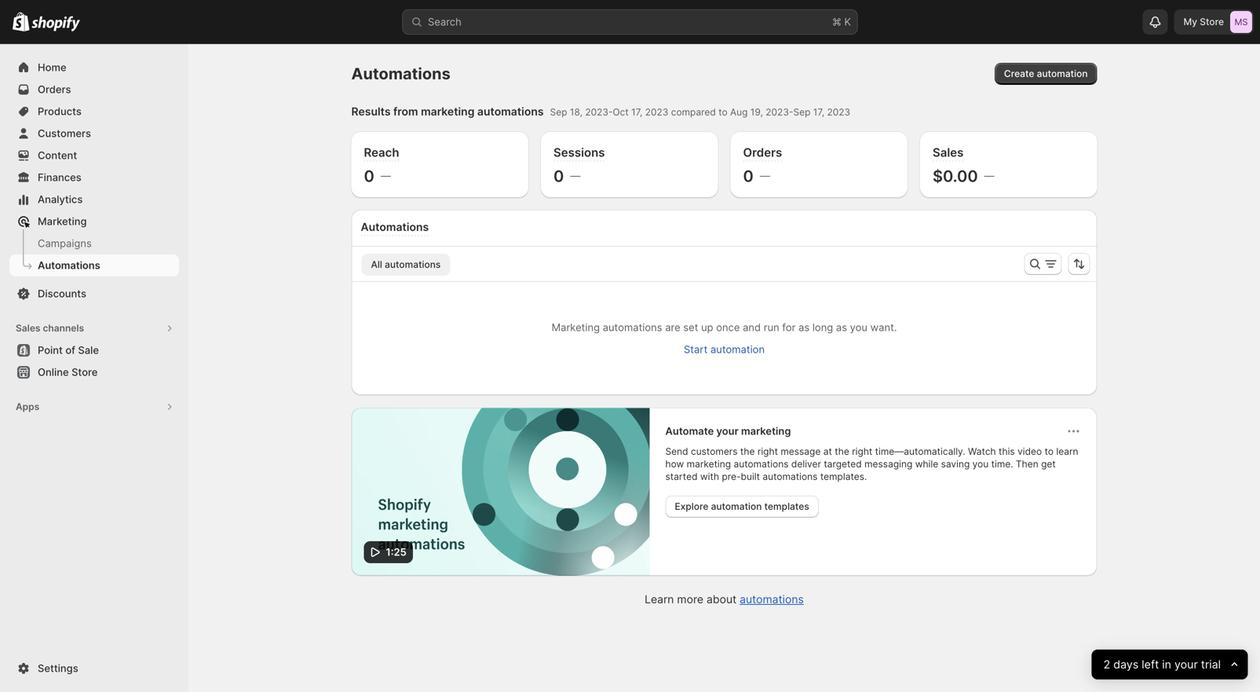 Task type: describe. For each thing, give the bounding box(es) containing it.
set
[[684, 321, 699, 333]]

then
[[1016, 458, 1039, 470]]

⌘
[[833, 16, 842, 28]]

1 17, from the left
[[632, 106, 643, 118]]

once
[[717, 321, 740, 333]]

sales for channels
[[16, 322, 40, 334]]

automations inside button
[[385, 259, 441, 270]]

trial
[[1202, 658, 1221, 671]]

start automation link
[[675, 339, 775, 361]]

customers
[[38, 127, 91, 139]]

messaging
[[865, 458, 913, 470]]

all
[[371, 259, 382, 270]]

apps button
[[9, 396, 179, 418]]

0 for sessions 0 —
[[554, 167, 564, 186]]

finances
[[38, 171, 82, 183]]

1 the from the left
[[741, 446, 755, 457]]

learn more about automations
[[645, 593, 804, 606]]

online store
[[38, 366, 98, 378]]

while
[[916, 458, 939, 470]]

oct
[[613, 106, 629, 118]]

watch
[[969, 446, 997, 457]]

0 vertical spatial your
[[717, 425, 739, 437]]

analytics link
[[9, 189, 179, 211]]

store for my store
[[1201, 16, 1225, 27]]

point of sale
[[38, 344, 99, 356]]

learn
[[645, 593, 674, 606]]

with
[[701, 471, 720, 482]]

reach
[[364, 145, 399, 159]]

1 right from the left
[[758, 446, 778, 457]]

settings
[[38, 662, 78, 674]]

pre-
[[722, 471, 741, 482]]

long
[[813, 321, 834, 333]]

results from marketing automations sep 18, 2023-oct 17, 2023 compared to aug 19, 2023-sep 17, 2023
[[352, 105, 851, 118]]

send customers the right message at the right time—automatically. watch this video to learn how marketing automations deliver targeted messaging while saving you time. then get started with pre-built automations templates.
[[666, 446, 1079, 482]]

this
[[999, 446, 1016, 457]]

create
[[1005, 68, 1035, 79]]

2 2023 from the left
[[828, 106, 851, 118]]

start
[[684, 343, 708, 355]]

and
[[743, 321, 761, 333]]

sessions
[[554, 145, 605, 159]]

create automation
[[1005, 68, 1088, 79]]

2 days left in your trial button
[[1092, 650, 1248, 680]]

days
[[1114, 658, 1139, 671]]

0 for reach 0 —
[[364, 167, 375, 186]]

— for sales $0.00 —
[[985, 170, 995, 182]]

sale
[[78, 344, 99, 356]]

sales $0.00 —
[[933, 145, 995, 186]]

sales channels button
[[9, 317, 179, 339]]

shopify image
[[13, 12, 29, 31]]

orders 0 —
[[744, 145, 783, 186]]

built
[[741, 471, 760, 482]]

marketing for marketing
[[38, 215, 87, 227]]

automations left 18,
[[478, 105, 544, 118]]

automations link
[[740, 593, 804, 606]]

want.
[[871, 321, 897, 333]]

0 for orders 0 —
[[744, 167, 754, 186]]

home
[[38, 61, 66, 73]]

orders link
[[9, 79, 179, 101]]

up
[[702, 321, 714, 333]]

$0.00
[[933, 167, 979, 186]]

started
[[666, 471, 698, 482]]

0 horizontal spatial you
[[851, 321, 868, 333]]

automation for explore
[[711, 501, 762, 512]]

apps
[[16, 401, 39, 412]]

send
[[666, 446, 689, 457]]

content link
[[9, 145, 179, 167]]

settings link
[[9, 658, 179, 680]]

automate
[[666, 425, 714, 437]]

1 as from the left
[[799, 321, 810, 333]]

customers
[[691, 446, 738, 457]]

channels
[[43, 322, 84, 334]]

all automations button
[[362, 254, 450, 276]]

time.
[[992, 458, 1014, 470]]

1:25
[[386, 546, 407, 558]]

marketing link
[[9, 211, 179, 233]]

2 the from the left
[[835, 446, 850, 457]]

1 sep from the left
[[550, 106, 568, 118]]

2 right from the left
[[853, 446, 873, 457]]

point of sale link
[[9, 339, 179, 361]]

online store button
[[0, 361, 189, 383]]

sales for $0.00
[[933, 145, 964, 159]]

my
[[1184, 16, 1198, 27]]

time—automatically.
[[876, 446, 966, 457]]

online store link
[[9, 361, 179, 383]]

sessions 0 —
[[554, 145, 605, 186]]

deliver
[[792, 458, 822, 470]]

are
[[666, 321, 681, 333]]

at
[[824, 446, 833, 457]]

saving
[[942, 458, 970, 470]]

automations up built
[[734, 458, 789, 470]]

⌘ k
[[833, 16, 852, 28]]

home link
[[9, 57, 179, 79]]



Task type: locate. For each thing, give the bounding box(es) containing it.
0 horizontal spatial sep
[[550, 106, 568, 118]]

0 horizontal spatial sales
[[16, 322, 40, 334]]

explore
[[675, 501, 709, 512]]

1 horizontal spatial 2023-
[[766, 106, 794, 118]]

finances link
[[9, 167, 179, 189]]

automations left are
[[603, 321, 663, 333]]

0 inside 'sessions 0 —'
[[554, 167, 564, 186]]

to
[[719, 106, 728, 118], [1045, 446, 1054, 457]]

0 vertical spatial to
[[719, 106, 728, 118]]

marketing
[[38, 215, 87, 227], [552, 321, 600, 333]]

automation for start
[[711, 343, 765, 355]]

0 horizontal spatial right
[[758, 446, 778, 457]]

—
[[381, 170, 391, 182], [571, 170, 581, 182], [760, 170, 771, 182], [985, 170, 995, 182]]

sep left 18,
[[550, 106, 568, 118]]

of
[[65, 344, 75, 356]]

0 down reach
[[364, 167, 375, 186]]

my store image
[[1231, 11, 1253, 33]]

— inside 'sessions 0 —'
[[571, 170, 581, 182]]

sales inside button
[[16, 322, 40, 334]]

marketing up with
[[687, 458, 731, 470]]

2 — from the left
[[571, 170, 581, 182]]

reach 0 —
[[364, 145, 399, 186]]

marketing right from
[[421, 105, 475, 118]]

analytics
[[38, 193, 83, 205]]

— inside "orders 0 —"
[[760, 170, 771, 182]]

1 2023 from the left
[[646, 106, 669, 118]]

2 as from the left
[[837, 321, 848, 333]]

you down watch
[[973, 458, 989, 470]]

0 vertical spatial marketing
[[38, 215, 87, 227]]

1 horizontal spatial sales
[[933, 145, 964, 159]]

automations
[[352, 64, 451, 83], [361, 220, 429, 234], [38, 259, 100, 271]]

0 horizontal spatial 17,
[[632, 106, 643, 118]]

about
[[707, 593, 737, 606]]

marketing for your
[[742, 425, 791, 437]]

1 horizontal spatial marketing
[[552, 321, 600, 333]]

1 horizontal spatial you
[[973, 458, 989, 470]]

sales inside sales $0.00 —
[[933, 145, 964, 159]]

0 horizontal spatial 2023-
[[586, 106, 613, 118]]

2 17, from the left
[[814, 106, 825, 118]]

1 horizontal spatial store
[[1201, 16, 1225, 27]]

17, right 19,
[[814, 106, 825, 118]]

more
[[677, 593, 704, 606]]

point
[[38, 344, 63, 356]]

message
[[781, 446, 821, 457]]

you left 'want.'
[[851, 321, 868, 333]]

automation for create
[[1037, 68, 1088, 79]]

2 vertical spatial automation
[[711, 501, 762, 512]]

18,
[[570, 106, 583, 118]]

right up targeted
[[853, 446, 873, 457]]

start automation
[[684, 343, 765, 355]]

right
[[758, 446, 778, 457], [853, 446, 873, 457]]

3 — from the left
[[760, 170, 771, 182]]

0 vertical spatial store
[[1201, 16, 1225, 27]]

aug
[[731, 106, 748, 118]]

online
[[38, 366, 69, 378]]

orders for orders
[[38, 83, 71, 95]]

marketing for from
[[421, 105, 475, 118]]

— down sessions
[[571, 170, 581, 182]]

orders down home
[[38, 83, 71, 95]]

to inside send customers the right message at the right time—automatically. watch this video to learn how marketing automations deliver targeted messaging while saving you time. then get started with pre-built automations templates.
[[1045, 446, 1054, 457]]

— down reach
[[381, 170, 391, 182]]

2 2023- from the left
[[766, 106, 794, 118]]

2 horizontal spatial marketing
[[742, 425, 791, 437]]

— for sessions 0 —
[[571, 170, 581, 182]]

marketing
[[421, 105, 475, 118], [742, 425, 791, 437], [687, 458, 731, 470]]

1:25 button
[[352, 408, 650, 576]]

0 horizontal spatial marketing
[[421, 105, 475, 118]]

from
[[394, 105, 418, 118]]

automations right about
[[740, 593, 804, 606]]

1 vertical spatial automation
[[711, 343, 765, 355]]

0 horizontal spatial to
[[719, 106, 728, 118]]

marketing inside send customers the right message at the right time—automatically. watch this video to learn how marketing automations deliver targeted messaging while saving you time. then get started with pre-built automations templates.
[[687, 458, 731, 470]]

campaigns link
[[9, 233, 179, 255]]

to left aug
[[719, 106, 728, 118]]

1 vertical spatial automations
[[361, 220, 429, 234]]

17, right oct
[[632, 106, 643, 118]]

orders
[[38, 83, 71, 95], [744, 145, 783, 159]]

2 horizontal spatial 0
[[744, 167, 754, 186]]

explore automation templates link
[[666, 496, 819, 518]]

store right my
[[1201, 16, 1225, 27]]

sales channels
[[16, 322, 84, 334]]

your right in on the bottom right
[[1175, 658, 1198, 671]]

1 vertical spatial you
[[973, 458, 989, 470]]

0 down sessions
[[554, 167, 564, 186]]

targeted
[[824, 458, 862, 470]]

2023- right 18,
[[586, 106, 613, 118]]

1 vertical spatial sales
[[16, 322, 40, 334]]

3 0 from the left
[[744, 167, 754, 186]]

1 — from the left
[[381, 170, 391, 182]]

your
[[717, 425, 739, 437], [1175, 658, 1198, 671]]

2 vertical spatial automations
[[38, 259, 100, 271]]

1 horizontal spatial orders
[[744, 145, 783, 159]]

— down 19,
[[760, 170, 771, 182]]

video
[[1018, 446, 1043, 457]]

0 vertical spatial sales
[[933, 145, 964, 159]]

0 vertical spatial automation
[[1037, 68, 1088, 79]]

you inside send customers the right message at the right time—automatically. watch this video to learn how marketing automations deliver targeted messaging while saving you time. then get started with pre-built automations templates.
[[973, 458, 989, 470]]

discounts link
[[9, 283, 179, 305]]

automations link
[[9, 255, 179, 277]]

1 horizontal spatial the
[[835, 446, 850, 457]]

shopify image
[[32, 16, 80, 32]]

2023
[[646, 106, 669, 118], [828, 106, 851, 118]]

0 horizontal spatial 0
[[364, 167, 375, 186]]

products link
[[9, 101, 179, 123]]

how
[[666, 458, 684, 470]]

1 vertical spatial marketing
[[552, 321, 600, 333]]

discounts
[[38, 288, 86, 300]]

0 inside "orders 0 —"
[[744, 167, 754, 186]]

automations up all automations on the left
[[361, 220, 429, 234]]

my store
[[1184, 16, 1225, 27]]

0 down 19,
[[744, 167, 754, 186]]

automations down "deliver"
[[763, 471, 818, 482]]

get
[[1042, 458, 1056, 470]]

1 horizontal spatial right
[[853, 446, 873, 457]]

store for online store
[[72, 366, 98, 378]]

1 horizontal spatial 2023
[[828, 106, 851, 118]]

as right for
[[799, 321, 810, 333]]

templates.
[[821, 471, 868, 482]]

0 horizontal spatial store
[[72, 366, 98, 378]]

— inside reach 0 —
[[381, 170, 391, 182]]

19,
[[751, 106, 764, 118]]

— inside sales $0.00 —
[[985, 170, 995, 182]]

1 2023- from the left
[[586, 106, 613, 118]]

— for reach 0 —
[[381, 170, 391, 182]]

1 vertical spatial store
[[72, 366, 98, 378]]

0 horizontal spatial 2023
[[646, 106, 669, 118]]

0 horizontal spatial the
[[741, 446, 755, 457]]

your up customers
[[717, 425, 739, 437]]

explore automation templates
[[675, 501, 810, 512]]

0 vertical spatial orders
[[38, 83, 71, 95]]

2 0 from the left
[[554, 167, 564, 186]]

to up the get
[[1045, 446, 1054, 457]]

— right $0.00
[[985, 170, 995, 182]]

1 horizontal spatial your
[[1175, 658, 1198, 671]]

4 — from the left
[[985, 170, 995, 182]]

templates
[[765, 501, 810, 512]]

0 vertical spatial marketing
[[421, 105, 475, 118]]

2023-
[[586, 106, 613, 118], [766, 106, 794, 118]]

sales up $0.00
[[933, 145, 964, 159]]

sales up point
[[16, 322, 40, 334]]

1 0 from the left
[[364, 167, 375, 186]]

marketing for marketing automations are set up once and run for as long as you want.
[[552, 321, 600, 333]]

1 vertical spatial orders
[[744, 145, 783, 159]]

0 horizontal spatial marketing
[[38, 215, 87, 227]]

automation down once
[[711, 343, 765, 355]]

automate your marketing
[[666, 425, 791, 437]]

search
[[428, 16, 462, 28]]

learn
[[1057, 446, 1079, 457]]

products
[[38, 105, 82, 117]]

automations down campaigns at the left of the page
[[38, 259, 100, 271]]

automations up from
[[352, 64, 451, 83]]

orders down 19,
[[744, 145, 783, 159]]

1 horizontal spatial sep
[[794, 106, 811, 118]]

1 horizontal spatial as
[[837, 321, 848, 333]]

right up built
[[758, 446, 778, 457]]

in
[[1163, 658, 1172, 671]]

2 days left in your trial
[[1104, 658, 1221, 671]]

orders for orders 0 —
[[744, 145, 783, 159]]

1 horizontal spatial 17,
[[814, 106, 825, 118]]

run
[[764, 321, 780, 333]]

0 vertical spatial automations
[[352, 64, 451, 83]]

compared
[[671, 106, 716, 118]]

store inside button
[[72, 366, 98, 378]]

the up built
[[741, 446, 755, 457]]

automations right the 'all'
[[385, 259, 441, 270]]

store down sale
[[72, 366, 98, 378]]

k
[[845, 16, 852, 28]]

point of sale button
[[0, 339, 189, 361]]

1 horizontal spatial 0
[[554, 167, 564, 186]]

automation down pre-
[[711, 501, 762, 512]]

2 vertical spatial marketing
[[687, 458, 731, 470]]

the up targeted
[[835, 446, 850, 457]]

to inside results from marketing automations sep 18, 2023-oct 17, 2023 compared to aug 19, 2023-sep 17, 2023
[[719, 106, 728, 118]]

create automation link
[[995, 63, 1098, 85]]

2 sep from the left
[[794, 106, 811, 118]]

your inside 2 days left in your trial dropdown button
[[1175, 658, 1198, 671]]

1 vertical spatial your
[[1175, 658, 1198, 671]]

0 horizontal spatial as
[[799, 321, 810, 333]]

sep
[[550, 106, 568, 118], [794, 106, 811, 118]]

1 horizontal spatial marketing
[[687, 458, 731, 470]]

1 vertical spatial marketing
[[742, 425, 791, 437]]

as right the "long"
[[837, 321, 848, 333]]

— for orders 0 —
[[760, 170, 771, 182]]

2
[[1104, 658, 1111, 671]]

the
[[741, 446, 755, 457], [835, 446, 850, 457]]

campaigns
[[38, 237, 92, 249]]

marketing up 'message' in the right bottom of the page
[[742, 425, 791, 437]]

0 inside reach 0 —
[[364, 167, 375, 186]]

2023- right 19,
[[766, 106, 794, 118]]

0 horizontal spatial orders
[[38, 83, 71, 95]]

1 vertical spatial to
[[1045, 446, 1054, 457]]

content
[[38, 149, 77, 161]]

0 horizontal spatial your
[[717, 425, 739, 437]]

automation right create on the top
[[1037, 68, 1088, 79]]

left
[[1142, 658, 1160, 671]]

0 vertical spatial you
[[851, 321, 868, 333]]

1 horizontal spatial to
[[1045, 446, 1054, 457]]

as
[[799, 321, 810, 333], [837, 321, 848, 333]]

sep right 19,
[[794, 106, 811, 118]]



Task type: vqa. For each thing, say whether or not it's contained in the screenshot.
your trial just started dropdown button
no



